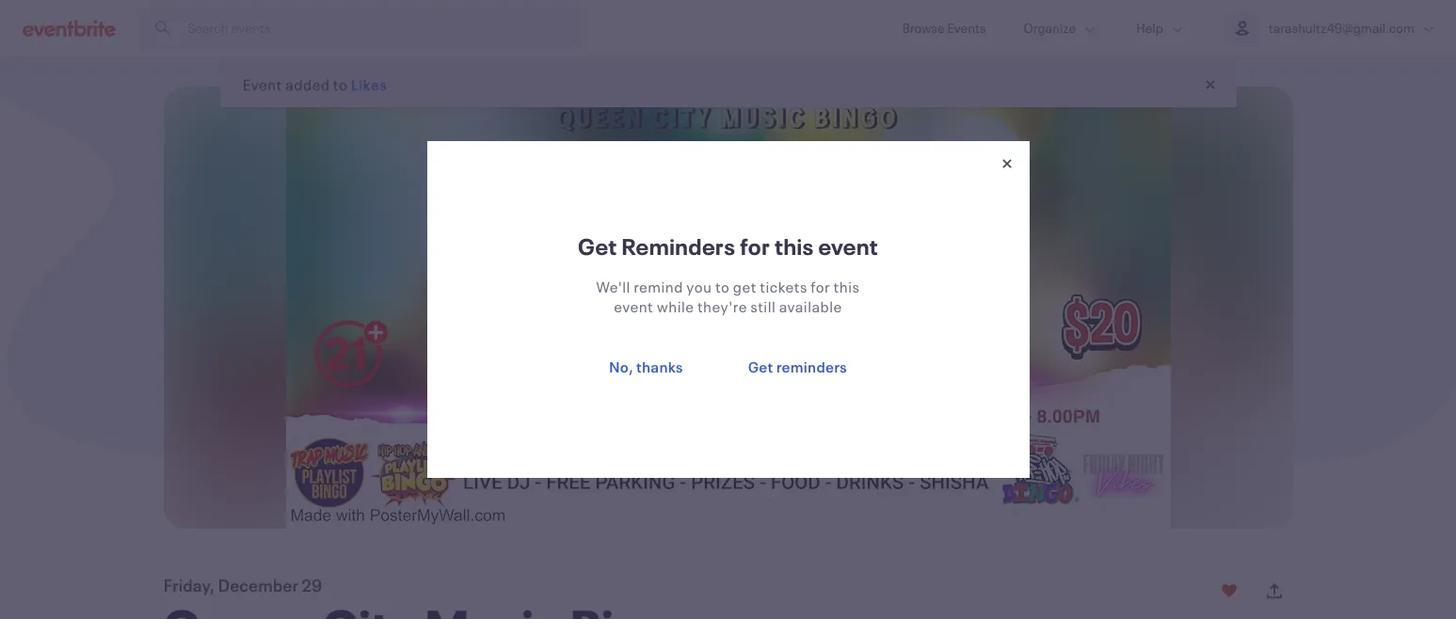 Task type: locate. For each thing, give the bounding box(es) containing it.
0 vertical spatial get
[[578, 232, 617, 262]]

29
[[302, 574, 322, 597]]

event
[[819, 232, 878, 262], [614, 297, 654, 316]]

event left while
[[614, 297, 654, 316]]

1 vertical spatial this
[[834, 277, 860, 297]]

0 horizontal spatial event
[[614, 297, 654, 316]]

to left get
[[716, 277, 730, 297]]

friday, december 29 article
[[0, 56, 1457, 620]]

0 vertical spatial this
[[775, 232, 814, 262]]

1 horizontal spatial to
[[716, 277, 730, 297]]

thanks
[[636, 357, 683, 377]]

for up get
[[740, 232, 771, 262]]

tarashultz49@gmail.com link
[[1205, 0, 1457, 56]]

0 horizontal spatial to
[[333, 74, 348, 94]]

1 vertical spatial to
[[716, 277, 730, 297]]

to inside we'll remind you to get tickets for this event while they're still available
[[716, 277, 730, 297]]

get
[[733, 277, 757, 297]]

events
[[947, 19, 986, 37]]

this right "tickets"
[[834, 277, 860, 297]]

get inside button
[[749, 357, 774, 377]]

0 vertical spatial event
[[819, 232, 878, 262]]

1 horizontal spatial this
[[834, 277, 860, 297]]

event
[[242, 74, 282, 94]]

while
[[657, 297, 694, 316]]

browse
[[903, 19, 945, 37]]

1 vertical spatial event
[[614, 297, 654, 316]]

1 horizontal spatial get
[[749, 357, 774, 377]]

get left reminders
[[749, 357, 774, 377]]

alert
[[220, 62, 1237, 107]]

reminders
[[777, 357, 848, 377]]

1 vertical spatial for
[[811, 277, 831, 297]]

1 horizontal spatial for
[[811, 277, 831, 297]]

tickets
[[760, 277, 808, 297]]

to
[[333, 74, 348, 94], [716, 277, 730, 297]]

browse events
[[903, 19, 986, 37]]

1 vertical spatial get
[[749, 357, 774, 377]]

event added to likes
[[242, 74, 387, 94]]

0 vertical spatial to
[[333, 74, 348, 94]]

available
[[779, 297, 843, 316]]

this
[[775, 232, 814, 262], [834, 277, 860, 297]]

0 horizontal spatial get
[[578, 232, 617, 262]]

event up 'available'
[[819, 232, 878, 262]]

this up "tickets"
[[775, 232, 814, 262]]

to left the likes link
[[333, 74, 348, 94]]

0 vertical spatial for
[[740, 232, 771, 262]]

for right "tickets"
[[811, 277, 831, 297]]

remind
[[634, 277, 684, 297]]

this inside we'll remind you to get tickets for this event while they're still available
[[834, 277, 860, 297]]

friday, december 29
[[163, 574, 322, 597]]

for inside we'll remind you to get tickets for this event while they're still available
[[811, 277, 831, 297]]

for
[[740, 232, 771, 262], [811, 277, 831, 297]]

get
[[578, 232, 617, 262], [749, 357, 774, 377]]

0 horizontal spatial this
[[775, 232, 814, 262]]

get up we'll
[[578, 232, 617, 262]]



Task type: vqa. For each thing, say whether or not it's contained in the screenshot.
'Get' for Get Reminders for this event
yes



Task type: describe. For each thing, give the bounding box(es) containing it.
get for get reminders for this event
[[578, 232, 617, 262]]

get for get reminders
[[749, 357, 774, 377]]

get reminders
[[749, 357, 848, 377]]

no, thanks button
[[580, 347, 712, 388]]

december
[[218, 574, 299, 597]]

reminders
[[622, 232, 736, 262]]

still
[[751, 297, 776, 316]]

to inside alert
[[333, 74, 348, 94]]

we'll remind you to get tickets for this event while they're still available
[[596, 277, 860, 316]]

event inside we'll remind you to get tickets for this event while they're still available
[[614, 297, 654, 316]]

help
[[1137, 19, 1164, 37]]

no,
[[609, 357, 633, 377]]

0 horizontal spatial for
[[740, 232, 771, 262]]

organize
[[1024, 19, 1076, 37]]

eventbrite image
[[23, 18, 116, 37]]

alert containing event added to
[[220, 62, 1237, 107]]

added
[[285, 74, 330, 94]]

tarashultz49@gmail.com
[[1269, 19, 1415, 37]]

no, thanks
[[609, 357, 683, 377]]

friday,
[[163, 574, 215, 597]]

organize link
[[1005, 0, 1118, 56]]

browse events link
[[884, 0, 1005, 56]]

1 horizontal spatial event
[[819, 232, 878, 262]]

likes
[[351, 74, 387, 94]]

get reminders for this event alert dialog
[[0, 0, 1457, 620]]

get reminders button
[[720, 347, 877, 388]]

likes link
[[351, 74, 387, 94]]

you
[[687, 277, 712, 297]]

they're
[[698, 297, 748, 316]]

get reminders for this event
[[578, 232, 878, 262]]

help link
[[1118, 0, 1205, 56]]

we'll
[[596, 277, 631, 297]]



